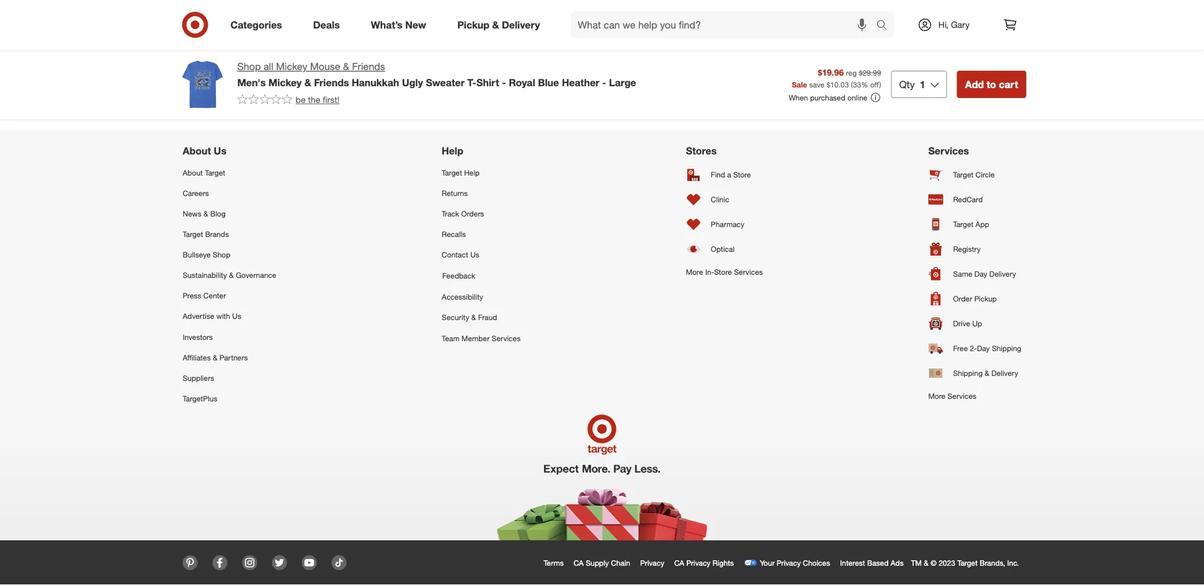 Task type: locate. For each thing, give the bounding box(es) containing it.
& left blog
[[203, 209, 208, 218]]

qty
[[899, 78, 915, 90]]

help up target help
[[442, 145, 463, 157]]

us right contact
[[470, 250, 479, 259]]

1 vertical spatial shipping
[[953, 368, 983, 378]]

1
[[920, 78, 925, 90]]

shipping inside shipping & delivery link
[[953, 368, 983, 378]]

store for a
[[733, 170, 751, 179]]

target up returns
[[442, 168, 462, 177]]

1 vertical spatial us
[[470, 250, 479, 259]]

1 horizontal spatial shop
[[237, 60, 261, 73]]

1 vertical spatial help
[[464, 168, 480, 177]]

2 vertical spatial delivery
[[992, 368, 1018, 378]]

0 vertical spatial shipping
[[992, 343, 1021, 353]]

0 horizontal spatial and
[[512, 35, 533, 49]]

0 horizontal spatial shipping
[[953, 368, 983, 378]]

target inside 'link'
[[183, 229, 203, 239]]

What can we help you find? suggestions appear below search field
[[570, 11, 879, 38]]

us inside 'link'
[[470, 250, 479, 259]]

0 horizontal spatial more
[[686, 267, 703, 276]]

more down shipping & delivery link
[[928, 391, 946, 400]]

services inside more services 'link'
[[948, 391, 976, 400]]

1 vertical spatial delivery
[[989, 269, 1016, 278]]

about up careers
[[183, 168, 203, 177]]

restrictions
[[479, 100, 519, 109]]

services inside team member services link
[[492, 333, 521, 343]]

be
[[296, 94, 306, 105]]

and down large
[[608, 100, 621, 109]]

us up about target link
[[214, 145, 226, 157]]

ca right 'privacy' link
[[674, 558, 684, 567]]

about up about target
[[183, 145, 211, 157]]

be the first!
[[296, 94, 339, 105]]

0 vertical spatial delivery
[[502, 19, 540, 31]]

0 vertical spatial us
[[214, 145, 226, 157]]

& for security & fraud
[[471, 313, 476, 322]]

target left app
[[953, 219, 974, 229]]

top
[[378, 35, 396, 49]]

add to cart
[[965, 78, 1018, 90]]

0 horizontal spatial friends
[[314, 76, 349, 88]]

%
[[861, 80, 868, 89]]

0 horizontal spatial -
[[502, 76, 506, 88]]

0 vertical spatial day
[[974, 269, 987, 278]]

pickup up "get top deals, latest trends, and more."
[[457, 19, 490, 31]]

mickey right the all
[[276, 60, 307, 73]]

1 vertical spatial more
[[928, 391, 946, 400]]

shop down brands
[[213, 250, 230, 259]]

target left circle
[[953, 170, 974, 179]]

0 horizontal spatial pickup
[[457, 19, 490, 31]]

shirt
[[476, 76, 499, 88]]

advertise
[[183, 312, 214, 321]]

delivery up order pickup
[[989, 269, 1016, 278]]

1 horizontal spatial help
[[464, 168, 480, 177]]

be the first! link
[[237, 94, 339, 106]]

& for tm & © 2023 target brands, inc.
[[924, 558, 929, 567]]

friends down mouse
[[314, 76, 349, 88]]

1 ca from the left
[[574, 558, 584, 567]]

ca for ca supply chain
[[574, 558, 584, 567]]

1 vertical spatial pickup
[[974, 294, 997, 303]]

1 vertical spatial about
[[183, 168, 203, 177]]

choices
[[803, 558, 830, 567]]

what's
[[371, 19, 403, 31]]

feedback
[[442, 271, 475, 280]]

& for pickup & delivery
[[492, 19, 499, 31]]

1 horizontal spatial -
[[602, 76, 606, 88]]

us right the with
[[232, 312, 241, 321]]

& up trends,
[[492, 19, 499, 31]]

sweater
[[426, 76, 465, 88]]

target app
[[953, 219, 989, 229]]

& down bullseye shop link
[[229, 270, 234, 280]]

save
[[809, 80, 824, 89]]

0 horizontal spatial help
[[442, 145, 463, 157]]

services up 'target circle'
[[928, 145, 969, 157]]

0 vertical spatial shop
[[237, 60, 261, 73]]

stores
[[686, 145, 717, 157]]

the
[[308, 94, 320, 105]]

same
[[953, 269, 972, 278]]

shop
[[237, 60, 261, 73], [213, 250, 230, 259]]

0 horizontal spatial store
[[714, 267, 732, 276]]

shipping up more services 'link'
[[953, 368, 983, 378]]

& left fraud
[[471, 313, 476, 322]]

target: expect more. pay less. image
[[428, 409, 776, 540]]

privacy policy link
[[796, 36, 850, 48]]

None text field
[[578, 29, 714, 56]]

by
[[691, 100, 699, 109]]

services
[[928, 145, 969, 157], [734, 267, 763, 276], [492, 333, 521, 343], [948, 391, 976, 400]]

purchased
[[810, 93, 846, 102]]

1 vertical spatial store
[[714, 267, 732, 276]]

delivery down free 2-day shipping
[[992, 368, 1018, 378]]

friends up hanukkah
[[352, 60, 385, 73]]

target for target help
[[442, 168, 462, 177]]

targetplus link
[[183, 388, 276, 409]]

blue
[[538, 76, 559, 88]]

0 horizontal spatial ca
[[574, 558, 584, 567]]

image of men's mickey & friends hanukkah ugly sweater  t-shirt - royal blue heather - large image
[[178, 60, 227, 109]]

0 vertical spatial about
[[183, 145, 211, 157]]

more for more services
[[928, 391, 946, 400]]

)
[[879, 80, 881, 89]]

same day delivery
[[953, 269, 1016, 278]]

pickup right the order
[[974, 294, 997, 303]]

services inside the 'more in-store services' link
[[734, 267, 763, 276]]

2 about from the top
[[183, 168, 203, 177]]

returns link
[[442, 183, 521, 203]]

0 vertical spatial friends
[[352, 60, 385, 73]]

0 horizontal spatial us
[[214, 145, 226, 157]]

careers
[[183, 188, 209, 198]]

0 horizontal spatial shop
[[213, 250, 230, 259]]

mickey up be the first! link
[[268, 76, 302, 88]]

& down free 2-day shipping
[[985, 368, 989, 378]]

delivery up trends,
[[502, 19, 540, 31]]

privacy right chain
[[640, 558, 664, 567]]

news & blog
[[183, 209, 226, 218]]

store right a
[[733, 170, 751, 179]]

2 horizontal spatial us
[[470, 250, 479, 259]]

target
[[205, 168, 225, 177], [442, 168, 462, 177], [953, 170, 974, 179], [953, 219, 974, 229], [183, 229, 203, 239], [957, 558, 978, 567]]

affiliates & partners link
[[183, 347, 276, 368]]

get
[[354, 35, 374, 49]]

services down fraud
[[492, 333, 521, 343]]

- left large
[[602, 76, 606, 88]]

& right affiliates
[[213, 353, 217, 362]]

a
[[727, 170, 731, 179]]

1 about from the top
[[183, 145, 211, 157]]

affiliates
[[183, 353, 211, 362]]

terms
[[544, 558, 564, 567]]

& for affiliates & partners
[[213, 353, 217, 362]]

accessibility link
[[442, 287, 521, 307]]

hi,
[[938, 19, 949, 30]]

& for news & blog
[[203, 209, 208, 218]]

1 horizontal spatial us
[[232, 312, 241, 321]]

1 vertical spatial day
[[977, 343, 990, 353]]

clinic
[[711, 195, 729, 204]]

qty 1
[[899, 78, 925, 90]]

services down shipping & delivery link
[[948, 391, 976, 400]]

track orders
[[442, 209, 484, 218]]

and left the at
[[730, 100, 742, 109]]

ca
[[574, 558, 584, 567], [674, 558, 684, 567]]

target brands link
[[183, 224, 276, 244]]

33
[[853, 80, 861, 89]]

1 horizontal spatial more
[[928, 391, 946, 400]]

privacy left policy at top
[[796, 37, 824, 48]]

feedback button
[[442, 265, 521, 287]]

target right the 2023
[[957, 558, 978, 567]]

region
[[168, 0, 1036, 6]]

up
[[972, 319, 982, 328]]

store
[[733, 170, 751, 179], [714, 267, 732, 276]]

more services link
[[928, 385, 1021, 406]]

shop up men's
[[237, 60, 261, 73]]

target circle
[[953, 170, 995, 179]]

when
[[789, 93, 808, 102]]

targetplus
[[183, 394, 217, 403]]

1 horizontal spatial ca
[[674, 558, 684, 567]]

target down news
[[183, 229, 203, 239]]

contact
[[442, 250, 468, 259]]

day right free
[[977, 343, 990, 353]]

2 ca from the left
[[674, 558, 684, 567]]

search
[[871, 20, 901, 32]]

ca left supply
[[574, 558, 584, 567]]

security & fraud link
[[442, 307, 521, 328]]

reg
[[846, 68, 857, 77]]

help up returns link
[[464, 168, 480, 177]]

0 vertical spatial help
[[442, 145, 463, 157]]

team member services link
[[442, 328, 521, 348]]

1 horizontal spatial store
[[733, 170, 751, 179]]

0 vertical spatial store
[[733, 170, 751, 179]]

sign up
[[740, 36, 775, 48]]

with
[[216, 312, 230, 321]]

contact us
[[442, 250, 479, 259]]

deals link
[[303, 11, 355, 38]]

press center
[[183, 291, 226, 300]]

store down optical link
[[714, 267, 732, 276]]

trends,
[[470, 35, 509, 49]]

target help link
[[442, 162, 521, 183]]

target for target app
[[953, 219, 974, 229]]

1 horizontal spatial shipping
[[992, 343, 1021, 353]]

more inside 'link'
[[928, 391, 946, 400]]

more left the 'in-'
[[686, 267, 703, 276]]

track
[[442, 209, 459, 218]]

2 - from the left
[[602, 76, 606, 88]]

and down pickup & delivery
[[512, 35, 533, 49]]

affiliates & partners
[[183, 353, 248, 362]]

circle
[[976, 170, 995, 179]]

rights
[[713, 558, 734, 567]]

1 vertical spatial mickey
[[268, 76, 302, 88]]

services down optical link
[[734, 267, 763, 276]]

day right the same
[[974, 269, 987, 278]]

online
[[848, 93, 868, 102]]

2 vertical spatial us
[[232, 312, 241, 321]]

shipping up the shipping & delivery
[[992, 343, 1021, 353]]

& for shipping & delivery
[[985, 368, 989, 378]]

day
[[974, 269, 987, 278], [977, 343, 990, 353]]

& left ©
[[924, 558, 929, 567]]

center
[[203, 291, 226, 300]]

us
[[214, 145, 226, 157], [470, 250, 479, 259], [232, 312, 241, 321]]

0 vertical spatial more
[[686, 267, 703, 276]]

1 - from the left
[[502, 76, 506, 88]]

shipping
[[992, 343, 1021, 353], [953, 368, 983, 378]]

- right shirt
[[502, 76, 506, 88]]



Task type: describe. For each thing, give the bounding box(es) containing it.
delivery for same day delivery
[[989, 269, 1016, 278]]

& up the
[[304, 76, 311, 88]]

(
[[851, 80, 853, 89]]

same day delivery link
[[928, 261, 1021, 286]]

shipping & delivery link
[[928, 361, 1021, 385]]

redcard
[[953, 195, 983, 204]]

clinic link
[[686, 187, 763, 212]]

free 2-day shipping
[[953, 343, 1021, 353]]

investors link
[[183, 327, 276, 347]]

about for about us
[[183, 145, 211, 157]]

about target link
[[183, 162, 276, 183]]

1 horizontal spatial pickup
[[974, 294, 997, 303]]

when purchased online
[[789, 93, 868, 102]]

privacy right your
[[777, 558, 801, 567]]

2 horizontal spatial and
[[730, 100, 742, 109]]

large
[[609, 76, 636, 88]]

order pickup
[[953, 294, 997, 303]]

more.
[[537, 35, 568, 49]]

blog
[[210, 209, 226, 218]]

men's
[[237, 76, 266, 88]]

1 vertical spatial friends
[[314, 76, 349, 88]]

sign
[[740, 36, 761, 48]]

security & fraud
[[442, 313, 497, 322]]

target for target circle
[[953, 170, 974, 179]]

tm
[[911, 558, 922, 567]]

ca privacy rights
[[674, 558, 734, 567]]

0 vertical spatial pickup
[[457, 19, 490, 31]]

delivery for pickup & delivery
[[502, 19, 540, 31]]

interest based ads link
[[838, 555, 911, 570]]

location
[[701, 100, 728, 109]]

sustainability & governance link
[[183, 265, 276, 285]]

may
[[659, 100, 673, 109]]

ca supply chain
[[574, 558, 630, 567]]

sale
[[792, 80, 807, 89]]

bullseye shop
[[183, 250, 230, 259]]

team member services
[[442, 333, 521, 343]]

news
[[183, 209, 201, 218]]

restrictions apply. pricing, promotions and availability may vary by location and at target.com link
[[415, 98, 789, 110]]

your privacy choices link
[[741, 555, 838, 570]]

in-
[[705, 267, 714, 276]]

privacy left rights
[[686, 558, 711, 567]]

about for about target
[[183, 168, 203, 177]]

shop inside 'shop all mickey mouse & friends men's mickey & friends hanukkah ugly sweater  t-shirt - royal blue heather - large'
[[237, 60, 261, 73]]

tm & © 2023 target brands, inc.
[[911, 558, 1019, 567]]

0 vertical spatial mickey
[[276, 60, 307, 73]]

deals,
[[399, 35, 432, 49]]

team
[[442, 333, 460, 343]]

target app link
[[928, 212, 1021, 237]]

returns
[[442, 188, 468, 198]]

restrictions apply. pricing, promotions and availability may vary by location and at target.com
[[479, 100, 789, 109]]

investors
[[183, 332, 213, 341]]

your privacy choices
[[760, 558, 830, 567]]

advertise with us
[[183, 312, 241, 321]]

free
[[953, 343, 968, 353]]

sign up button
[[724, 29, 786, 56]]

supply
[[586, 558, 609, 567]]

more in-store services
[[686, 267, 763, 276]]

member
[[462, 333, 490, 343]]

news & blog link
[[183, 203, 276, 224]]

sustainability & governance
[[183, 270, 276, 280]]

governance
[[236, 270, 276, 280]]

bullseye shop link
[[183, 244, 276, 265]]

add to cart button
[[957, 71, 1026, 98]]

app
[[976, 219, 989, 229]]

us for about us
[[214, 145, 226, 157]]

about target
[[183, 168, 225, 177]]

interest based ads
[[840, 558, 904, 567]]

brands,
[[980, 558, 1005, 567]]

policy
[[827, 37, 850, 48]]

& right mouse
[[343, 60, 349, 73]]

find a store link
[[686, 162, 763, 187]]

about us
[[183, 145, 226, 157]]

store for in-
[[714, 267, 732, 276]]

recalls link
[[442, 224, 521, 244]]

ugly
[[402, 76, 423, 88]]

registry
[[953, 244, 981, 254]]

1 horizontal spatial friends
[[352, 60, 385, 73]]

search button
[[871, 11, 901, 41]]

gary
[[951, 19, 970, 30]]

hi, gary
[[938, 19, 970, 30]]

more for more in-store services
[[686, 267, 703, 276]]

track orders link
[[442, 203, 521, 224]]

target help
[[442, 168, 480, 177]]

advertise with us link
[[183, 306, 276, 327]]

what's new link
[[360, 11, 442, 38]]

registry link
[[928, 237, 1021, 261]]

1 horizontal spatial and
[[608, 100, 621, 109]]

10.03
[[830, 80, 849, 89]]

mouse
[[310, 60, 340, 73]]

target for target brands
[[183, 229, 203, 239]]

find a store
[[711, 170, 751, 179]]

what's new
[[371, 19, 426, 31]]

& for sustainability & governance
[[229, 270, 234, 280]]

brands
[[205, 229, 229, 239]]

ca for ca privacy rights
[[674, 558, 684, 567]]

drive
[[953, 319, 970, 328]]

royal
[[509, 76, 535, 88]]

shipping inside free 2-day shipping link
[[992, 343, 1021, 353]]

target down about us
[[205, 168, 225, 177]]

find
[[711, 170, 725, 179]]

based
[[867, 558, 889, 567]]

new
[[405, 19, 426, 31]]

$19.96 reg $29.99 sale save $ 10.03 ( 33 % off )
[[792, 67, 881, 89]]

promotions
[[568, 100, 606, 109]]

us for contact us
[[470, 250, 479, 259]]

drive up
[[953, 319, 982, 328]]

shipping & delivery
[[953, 368, 1018, 378]]

1 vertical spatial shop
[[213, 250, 230, 259]]

all
[[264, 60, 273, 73]]

recalls
[[442, 229, 466, 239]]

your
[[760, 558, 775, 567]]

t-
[[467, 76, 476, 88]]

delivery for shipping & delivery
[[992, 368, 1018, 378]]

target.com
[[753, 100, 789, 109]]



Task type: vqa. For each thing, say whether or not it's contained in the screenshot.
'Target' in the Target Circle LINK
no



